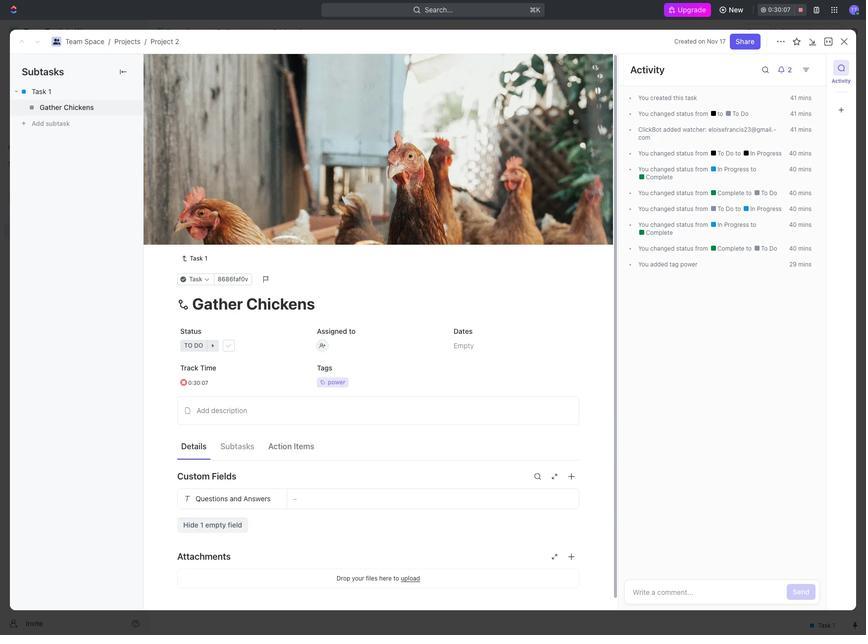 Task type: vqa. For each thing, say whether or not it's contained in the screenshot.
to do dropdown button
yes



Task type: describe. For each thing, give the bounding box(es) containing it.
3 40 mins from the top
[[789, 189, 812, 197]]

41 mins for changed status from
[[790, 110, 812, 117]]

1 41 mins from the top
[[790, 94, 812, 102]]

0 vertical spatial task 1 link
[[10, 84, 143, 100]]

Search tasks... text field
[[743, 112, 842, 127]]

share button right the 17
[[730, 34, 761, 50]]

30
[[789, 261, 797, 268]]

new
[[729, 5, 744, 14]]

add subtask
[[32, 119, 70, 127]]

nov
[[707, 38, 718, 45]]

sidebar navigation
[[0, 20, 148, 635]]

dates
[[454, 327, 473, 335]]

2 inside 2 dropdown button
[[788, 65, 792, 74]]

–
[[293, 494, 297, 502]]

subtasks inside button
[[220, 442, 255, 451]]

customize button
[[769, 89, 820, 103]]

watcher:
[[683, 126, 707, 133]]

your
[[352, 574, 364, 582]]

1 vertical spatial project
[[151, 37, 173, 46]]

9 mins from the top
[[799, 245, 812, 252]]

reposition
[[481, 228, 516, 237]]

inbox link
[[4, 65, 144, 81]]

5 changed status from from the top
[[649, 205, 710, 212]]

chickens
[[64, 103, 94, 111]]

send button
[[787, 584, 816, 600]]

empty
[[205, 520, 226, 529]]

task inside dropdown button
[[189, 275, 202, 283]]

3 mins from the top
[[799, 126, 812, 133]]

gantt
[[336, 91, 355, 100]]

1 41 from the top
[[790, 94, 797, 102]]

add description button
[[181, 402, 576, 418]]

assignees
[[413, 116, 442, 123]]

on
[[698, 38, 705, 45]]

task sidebar content section
[[616, 54, 826, 610]]

team for team space / projects / project 2
[[65, 37, 83, 46]]

7 changed from the top
[[651, 245, 675, 252]]

field
[[228, 520, 242, 529]]

action
[[268, 442, 292, 451]]

1 changed from the top
[[651, 110, 675, 117]]

4 changed from the top
[[651, 189, 675, 197]]

inbox
[[24, 68, 41, 77]]

calendar link
[[251, 89, 282, 103]]

board link
[[183, 89, 204, 103]]

power inside task sidebar content section
[[681, 261, 698, 268]]

table
[[300, 91, 318, 100]]

upload
[[401, 575, 420, 582]]

calendar
[[253, 91, 282, 100]]

1 horizontal spatial add task button
[[254, 138, 296, 150]]

hide for hide
[[514, 116, 527, 123]]

4 40 from the top
[[789, 205, 797, 212]]

eloisefrancis23@gmail. com
[[638, 126, 776, 141]]

assignees button
[[400, 114, 447, 126]]

eloisefrancis23@gmail.
[[709, 126, 776, 133]]

1 vertical spatial added
[[651, 261, 668, 268]]

– button
[[287, 489, 579, 508]]

upload button
[[401, 575, 420, 582]]

2 40 from the top
[[789, 165, 797, 173]]

subtasks button
[[217, 437, 258, 455]]

2 horizontal spatial add task button
[[789, 60, 831, 76]]

gather
[[40, 103, 62, 111]]

send
[[793, 587, 810, 596]]

⌘k
[[530, 5, 541, 14]]

created on nov 17
[[675, 38, 726, 45]]

tt button
[[847, 2, 862, 18]]

time
[[200, 363, 216, 372]]

1 from from the top
[[695, 110, 708, 117]]

0 horizontal spatial add task
[[200, 206, 229, 215]]

activity inside task sidebar navigation "tab list"
[[832, 78, 851, 84]]

attachments button
[[177, 545, 580, 568]]

you added tag power
[[638, 261, 698, 268]]

1 button for 1
[[222, 171, 235, 181]]

space for team space
[[186, 27, 205, 36]]

user group image inside team space link
[[157, 29, 164, 34]]

3 you from the top
[[638, 150, 649, 157]]

empty button
[[451, 337, 580, 354]]

to inside drop your files here to upload
[[393, 574, 399, 582]]

fields
[[212, 471, 236, 482]]

3 changed status from from the top
[[649, 165, 710, 173]]

change
[[528, 228, 553, 237]]

favorites
[[8, 144, 34, 151]]

files
[[366, 574, 378, 582]]

2 you from the top
[[638, 110, 649, 117]]

table link
[[299, 89, 318, 103]]

2 status from the top
[[676, 150, 694, 157]]

user group image
[[10, 194, 18, 200]]

task
[[685, 94, 697, 102]]

30 mins
[[789, 261, 812, 268]]

add subtask button
[[10, 115, 143, 131]]

1 vertical spatial task 1
[[200, 172, 220, 181]]

list link
[[221, 89, 234, 103]]

gantt link
[[334, 89, 355, 103]]

3 status from the top
[[676, 165, 694, 173]]

space for team space / projects / project 2
[[84, 37, 104, 46]]

6 mins from the top
[[799, 189, 812, 197]]

empty
[[454, 341, 474, 350]]

add inside button
[[32, 119, 44, 127]]

share for the share button on the right of the 17
[[736, 37, 755, 46]]

new button
[[715, 2, 750, 18]]

17
[[720, 38, 726, 45]]

7 status from the top
[[676, 245, 694, 252]]

power button
[[314, 373, 443, 391]]

1 vertical spatial user group image
[[53, 39, 60, 45]]

8686faf0v
[[218, 275, 248, 283]]

task 2
[[200, 189, 221, 198]]

tree inside sidebar navigation
[[4, 172, 144, 306]]

5 40 mins from the top
[[789, 221, 812, 228]]

change cover
[[528, 228, 573, 237]]

7 changed status from from the top
[[649, 245, 710, 252]]

1 vertical spatial task 1 link
[[177, 252, 211, 264]]

tt
[[851, 7, 858, 13]]

0 horizontal spatial team space link
[[65, 37, 104, 46]]

change cover button
[[522, 225, 579, 241]]

upgrade
[[678, 5, 706, 14]]

2 mins from the top
[[799, 110, 812, 117]]

to do inside dropdown button
[[184, 342, 203, 349]]

automations button
[[776, 24, 828, 39]]

2 vertical spatial add task button
[[195, 205, 233, 217]]

2 vertical spatial project
[[172, 59, 216, 75]]

invite
[[26, 619, 43, 627]]

drop
[[337, 574, 350, 582]]

1 horizontal spatial project 2 link
[[261, 26, 305, 38]]

7 mins from the top
[[799, 205, 812, 212]]

9 you from the top
[[638, 261, 649, 268]]

customize
[[782, 91, 817, 100]]

this
[[674, 94, 684, 102]]

items
[[294, 442, 314, 451]]

5 from from the top
[[695, 205, 708, 212]]

1 mins from the top
[[799, 94, 812, 102]]

track time
[[180, 363, 216, 372]]

3 changed from the top
[[651, 165, 675, 173]]

41 for added watcher:
[[790, 126, 797, 133]]

2 button
[[774, 62, 798, 78]]

1 horizontal spatial team space link
[[154, 26, 208, 38]]

team space
[[166, 27, 205, 36]]

hide button
[[510, 114, 531, 126]]

2 horizontal spatial add task
[[795, 63, 825, 72]]



Task type: locate. For each thing, give the bounding box(es) containing it.
0 horizontal spatial add task button
[[195, 205, 233, 217]]

41 for changed status from
[[790, 110, 797, 117]]

project
[[273, 27, 297, 36], [151, 37, 173, 46], [172, 59, 216, 75]]

1 horizontal spatial subtasks
[[220, 442, 255, 451]]

0:30:07 for 0:30:07 dropdown button
[[188, 379, 208, 385]]

3 41 from the top
[[790, 126, 797, 133]]

1 button
[[222, 171, 235, 181], [223, 189, 236, 199]]

to
[[718, 110, 725, 117], [733, 110, 739, 117], [718, 150, 724, 157], [736, 150, 743, 157], [751, 165, 757, 173], [746, 189, 754, 197], [761, 189, 768, 197], [718, 205, 724, 212], [736, 205, 743, 212], [751, 221, 757, 228], [184, 234, 192, 242], [746, 245, 754, 252], [761, 245, 768, 252], [349, 327, 356, 335], [184, 342, 193, 349], [393, 574, 399, 582]]

task 1 up task dropdown button at the top of page
[[190, 254, 208, 262]]

1 horizontal spatial add task
[[266, 140, 292, 147]]

0 vertical spatial projects
[[226, 27, 252, 36]]

5 changed from the top
[[651, 205, 675, 212]]

tag
[[670, 261, 679, 268]]

from
[[695, 110, 708, 117], [695, 150, 708, 157], [695, 165, 708, 173], [695, 189, 708, 197], [695, 205, 708, 212], [695, 221, 708, 228], [695, 245, 708, 252]]

added left tag
[[651, 261, 668, 268]]

track
[[180, 363, 198, 372]]

add task button down calendar link
[[254, 138, 296, 150]]

1 vertical spatial add task
[[266, 140, 292, 147]]

team for team space
[[166, 27, 184, 36]]

mins
[[799, 94, 812, 102], [799, 110, 812, 117], [799, 126, 812, 133], [799, 150, 812, 157], [799, 165, 812, 173], [799, 189, 812, 197], [799, 205, 812, 212], [799, 221, 812, 228], [799, 245, 812, 252], [799, 261, 812, 268]]

0 horizontal spatial subtasks
[[22, 66, 64, 77]]

add left description
[[197, 406, 209, 414]]

changed status from
[[649, 110, 710, 117], [649, 150, 710, 157], [649, 165, 710, 173], [649, 189, 710, 197], [649, 205, 710, 212], [649, 221, 710, 228], [649, 245, 710, 252]]

action items button
[[264, 437, 318, 455]]

add task button up customize
[[789, 60, 831, 76]]

home link
[[4, 48, 144, 64]]

add task up customize
[[795, 63, 825, 72]]

6 changed status from from the top
[[649, 221, 710, 228]]

complete
[[644, 173, 673, 181], [716, 189, 746, 197], [644, 229, 673, 236], [716, 245, 746, 252]]

0 vertical spatial space
[[186, 27, 205, 36]]

5 you from the top
[[638, 189, 649, 197]]

1 horizontal spatial task 1 link
[[177, 252, 211, 264]]

do
[[741, 110, 749, 117], [726, 150, 734, 157], [770, 189, 777, 197], [726, 205, 734, 212], [194, 234, 203, 242], [770, 245, 777, 252], [194, 342, 203, 349]]

2 vertical spatial task 1
[[190, 254, 208, 262]]

add up customize
[[795, 63, 808, 72]]

0 vertical spatial 41
[[790, 94, 797, 102]]

0 horizontal spatial project 2
[[172, 59, 231, 75]]

1 vertical spatial projects
[[114, 37, 141, 46]]

hide inside button
[[514, 116, 527, 123]]

add task down task 2
[[200, 206, 229, 215]]

1
[[48, 87, 51, 96], [216, 172, 220, 181], [231, 172, 234, 180], [232, 190, 235, 197], [205, 254, 208, 262], [200, 520, 204, 529]]

here
[[379, 574, 392, 582]]

action items
[[268, 442, 314, 451]]

subtask
[[46, 119, 70, 127]]

details
[[181, 442, 207, 451]]

1 horizontal spatial hide
[[514, 116, 527, 123]]

power right tag
[[681, 261, 698, 268]]

add task button down task 2
[[195, 205, 233, 217]]

task 1 up task 2
[[200, 172, 220, 181]]

docs
[[24, 85, 40, 94]]

1 status from the top
[[676, 110, 694, 117]]

you
[[638, 94, 649, 102], [638, 110, 649, 117], [638, 150, 649, 157], [638, 165, 649, 173], [638, 189, 649, 197], [638, 205, 649, 212], [638, 221, 649, 228], [638, 245, 649, 252], [638, 261, 649, 268]]

4 changed status from from the top
[[649, 189, 710, 197]]

0 vertical spatial share
[[747, 27, 766, 36]]

dashboards link
[[4, 99, 144, 114]]

add task down calendar
[[266, 140, 292, 147]]

5 40 from the top
[[789, 221, 797, 228]]

1 horizontal spatial space
[[186, 27, 205, 36]]

gather chickens link
[[10, 100, 143, 115]]

2 40 mins from the top
[[789, 165, 812, 173]]

0 vertical spatial hide
[[514, 116, 527, 123]]

6 status from the top
[[676, 221, 694, 228]]

dashboards
[[24, 102, 62, 110]]

upgrade link
[[664, 3, 711, 17]]

1 horizontal spatial 0:30:07
[[768, 6, 791, 13]]

5 status from the top
[[676, 205, 694, 212]]

0 horizontal spatial team
[[65, 37, 83, 46]]

0 vertical spatial power
[[681, 261, 698, 268]]

favorites button
[[4, 142, 38, 154]]

0 horizontal spatial space
[[84, 37, 104, 46]]

1 horizontal spatial user group image
[[157, 29, 164, 34]]

custom
[[177, 471, 210, 482]]

0 horizontal spatial projects link
[[114, 37, 141, 46]]

subtasks
[[22, 66, 64, 77], [220, 442, 255, 451]]

list
[[222, 91, 234, 100]]

0:30:07 for 0:30:07 button at the right of page
[[768, 6, 791, 13]]

added right clickbot
[[664, 126, 681, 133]]

1 vertical spatial space
[[84, 37, 104, 46]]

6 40 mins from the top
[[789, 245, 812, 252]]

hide 1 empty field
[[183, 520, 242, 529]]

power
[[681, 261, 698, 268], [328, 378, 346, 386]]

1 vertical spatial activity
[[832, 78, 851, 84]]

4 mins from the top
[[799, 150, 812, 157]]

1 horizontal spatial project 2
[[273, 27, 303, 36]]

task button
[[177, 273, 214, 285]]

0 vertical spatial add task
[[795, 63, 825, 72]]

board
[[185, 91, 204, 100]]

task sidebar navigation tab list
[[831, 60, 852, 118]]

0 vertical spatial project
[[273, 27, 297, 36]]

0 vertical spatial 1 button
[[222, 171, 235, 181]]

0 horizontal spatial activity
[[631, 64, 665, 75]]

questions and answers
[[196, 494, 271, 503]]

1 vertical spatial 41 mins
[[790, 110, 812, 117]]

7 you from the top
[[638, 221, 649, 228]]

0 horizontal spatial projects
[[114, 37, 141, 46]]

share for the share button below new
[[747, 27, 766, 36]]

8686faf0v button
[[214, 273, 252, 285]]

6 from from the top
[[695, 221, 708, 228]]

1 vertical spatial power
[[328, 378, 346, 386]]

hide
[[514, 116, 527, 123], [183, 520, 198, 529]]

1 vertical spatial 41
[[790, 110, 797, 117]]

task 1 link up chickens
[[10, 84, 143, 100]]

2 inside project 2 link
[[298, 27, 303, 36]]

user group image
[[157, 29, 164, 34], [53, 39, 60, 45]]

hide inside custom fields element
[[183, 520, 198, 529]]

created
[[651, 94, 672, 102]]

0 vertical spatial project 2
[[273, 27, 303, 36]]

project 2
[[273, 27, 303, 36], [172, 59, 231, 75]]

0 vertical spatial task 1
[[32, 87, 51, 96]]

1 vertical spatial 0:30:07
[[188, 379, 208, 385]]

3 41 mins from the top
[[790, 126, 812, 133]]

0 vertical spatial 41 mins
[[790, 94, 812, 102]]

do inside dropdown button
[[194, 342, 203, 349]]

power down tags at the left
[[328, 378, 346, 386]]

user group image up home link
[[53, 39, 60, 45]]

0 horizontal spatial user group image
[[53, 39, 60, 45]]

4 40 mins from the top
[[789, 205, 812, 212]]

task 1
[[32, 87, 51, 96], [200, 172, 220, 181], [190, 254, 208, 262]]

1 vertical spatial team
[[65, 37, 83, 46]]

added watcher:
[[662, 126, 709, 133]]

drop your files here to upload
[[337, 574, 420, 582]]

1 changed status from from the top
[[649, 110, 710, 117]]

1 horizontal spatial team
[[166, 27, 184, 36]]

add down calendar link
[[266, 140, 278, 147]]

2 changed status from from the top
[[649, 150, 710, 157]]

details button
[[177, 437, 211, 455]]

0 horizontal spatial 0:30:07
[[188, 379, 208, 385]]

cover
[[555, 228, 573, 237]]

attachments
[[177, 551, 231, 562]]

custom fields button
[[177, 464, 580, 488]]

in
[[184, 140, 190, 147], [750, 150, 756, 157], [718, 165, 723, 173], [750, 205, 756, 212], [718, 221, 723, 228]]

1 you from the top
[[638, 94, 649, 102]]

1 inside custom fields element
[[200, 520, 204, 529]]

0 vertical spatial 0:30:07
[[768, 6, 791, 13]]

2 changed from the top
[[651, 150, 675, 157]]

0 horizontal spatial task 1 link
[[10, 84, 143, 100]]

2 vertical spatial 41
[[790, 126, 797, 133]]

1 horizontal spatial projects link
[[214, 26, 255, 38]]

tags power
[[317, 363, 346, 386]]

0:30:07 inside button
[[768, 6, 791, 13]]

add down dashboards
[[32, 119, 44, 127]]

spaces
[[8, 160, 29, 168]]

1 button for 2
[[223, 189, 236, 199]]

assigned
[[317, 327, 347, 335]]

add down task 2
[[200, 206, 212, 215]]

share right the 17
[[736, 37, 755, 46]]

1 horizontal spatial power
[[681, 261, 698, 268]]

4 from from the top
[[695, 189, 708, 197]]

project 2 link
[[261, 26, 305, 38], [151, 37, 179, 46]]

41
[[790, 94, 797, 102], [790, 110, 797, 117], [790, 126, 797, 133]]

0:30:07 inside dropdown button
[[188, 379, 208, 385]]

1 vertical spatial share
[[736, 37, 755, 46]]

41 mins for added watcher:
[[790, 126, 812, 133]]

task 1 link
[[10, 84, 143, 100], [177, 252, 211, 264]]

40
[[789, 150, 797, 157], [789, 165, 797, 173], [789, 189, 797, 197], [789, 205, 797, 212], [789, 221, 797, 228], [789, 245, 797, 252]]

add task button
[[789, 60, 831, 76], [254, 138, 296, 150], [195, 205, 233, 217]]

team space / projects / project 2
[[65, 37, 179, 46]]

com
[[638, 126, 776, 141]]

share button down new
[[741, 24, 772, 40]]

2 vertical spatial add task
[[200, 206, 229, 215]]

0:30:07 up automations
[[768, 6, 791, 13]]

0 vertical spatial user group image
[[157, 29, 164, 34]]

status
[[676, 110, 694, 117], [676, 150, 694, 157], [676, 165, 694, 173], [676, 189, 694, 197], [676, 205, 694, 212], [676, 221, 694, 228], [676, 245, 694, 252]]

subtasks up "fields"
[[220, 442, 255, 451]]

user group image left team space
[[157, 29, 164, 34]]

1 vertical spatial add task button
[[254, 138, 296, 150]]

gather chickens
[[40, 103, 94, 111]]

0 vertical spatial add task button
[[789, 60, 831, 76]]

added
[[664, 126, 681, 133], [651, 261, 668, 268]]

answers
[[244, 494, 271, 503]]

team
[[166, 27, 184, 36], [65, 37, 83, 46]]

1 vertical spatial project 2
[[172, 59, 231, 75]]

7 from from the top
[[695, 245, 708, 252]]

1 horizontal spatial projects
[[226, 27, 252, 36]]

0:30:07 button
[[758, 4, 807, 16]]

1 vertical spatial 1 button
[[223, 189, 236, 199]]

5 mins from the top
[[799, 165, 812, 173]]

3 40 from the top
[[789, 189, 797, 197]]

0 vertical spatial team
[[166, 27, 184, 36]]

1 40 from the top
[[789, 150, 797, 157]]

search...
[[425, 5, 453, 14]]

subtasks down home
[[22, 66, 64, 77]]

to inside dropdown button
[[184, 342, 193, 349]]

4 you from the top
[[638, 165, 649, 173]]

2 41 from the top
[[790, 110, 797, 117]]

status
[[180, 327, 201, 335]]

0 horizontal spatial hide
[[183, 520, 198, 529]]

tags
[[317, 363, 332, 372]]

0 vertical spatial activity
[[631, 64, 665, 75]]

Edit task name text field
[[177, 294, 580, 313]]

2
[[298, 27, 303, 36], [175, 37, 179, 46], [219, 59, 228, 75], [788, 65, 792, 74], [235, 140, 239, 147], [216, 189, 221, 198], [214, 234, 218, 242]]

3 from from the top
[[695, 165, 708, 173]]

0 horizontal spatial power
[[328, 378, 346, 386]]

6 changed from the top
[[651, 221, 675, 228]]

1 40 mins from the top
[[789, 150, 812, 157]]

0:30:07 down track time
[[188, 379, 208, 385]]

add inside 'button'
[[197, 406, 209, 414]]

task 1 link up task dropdown button at the top of page
[[177, 252, 211, 264]]

tree
[[4, 172, 144, 306]]

0 vertical spatial added
[[664, 126, 681, 133]]

task 1 up dashboards
[[32, 87, 51, 96]]

2 vertical spatial 41 mins
[[790, 126, 812, 133]]

1 vertical spatial subtasks
[[220, 442, 255, 451]]

change cover button
[[522, 225, 579, 241]]

8 you from the top
[[638, 245, 649, 252]]

clickbot
[[638, 126, 662, 133]]

reposition button
[[475, 225, 522, 241]]

6 40 from the top
[[789, 245, 797, 252]]

changed
[[651, 110, 675, 117], [651, 150, 675, 157], [651, 165, 675, 173], [651, 189, 675, 197], [651, 205, 675, 212], [651, 221, 675, 228], [651, 245, 675, 252]]

power inside tags power
[[328, 378, 346, 386]]

0 horizontal spatial project 2 link
[[151, 37, 179, 46]]

custom fields element
[[177, 488, 580, 533]]

1 vertical spatial hide
[[183, 520, 198, 529]]

6 you from the top
[[638, 205, 649, 212]]

add description
[[197, 406, 247, 414]]

hide for hide 1 empty field
[[183, 520, 198, 529]]

add task
[[795, 63, 825, 72], [266, 140, 292, 147], [200, 206, 229, 215]]

activity inside task sidebar content section
[[631, 64, 665, 75]]

questions
[[196, 494, 228, 503]]

1 horizontal spatial activity
[[832, 78, 851, 84]]

2 from from the top
[[695, 150, 708, 157]]

10 mins from the top
[[799, 261, 812, 268]]

2 41 mins from the top
[[790, 110, 812, 117]]

0 vertical spatial subtasks
[[22, 66, 64, 77]]

share down new 'button'
[[747, 27, 766, 36]]

8 mins from the top
[[799, 221, 812, 228]]

home
[[24, 52, 43, 60]]

4 status from the top
[[676, 189, 694, 197]]



